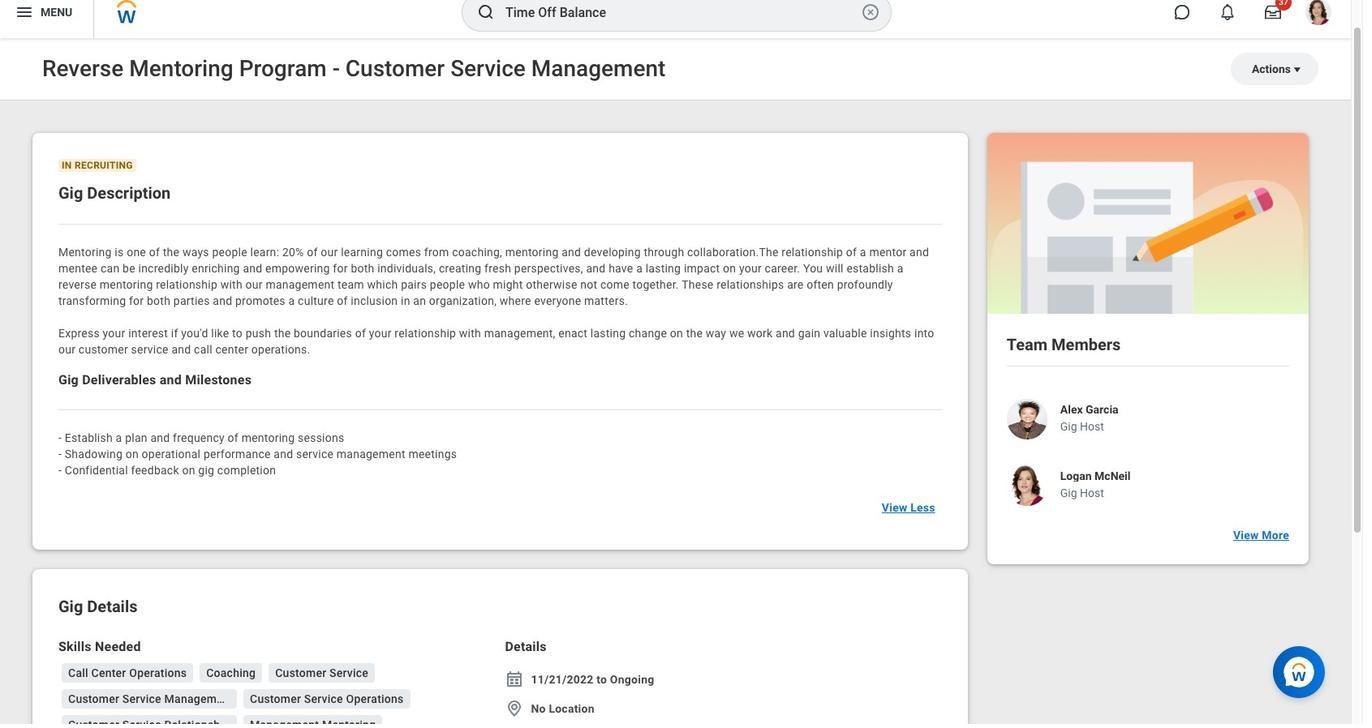 Task type: locate. For each thing, give the bounding box(es) containing it.
1 vertical spatial mentoring
[[100, 278, 153, 291]]

in recruiting
[[62, 160, 133, 171]]

customer down coaching
[[250, 693, 301, 706]]

a
[[860, 246, 866, 259], [636, 262, 643, 275], [897, 262, 903, 275], [288, 295, 295, 307], [116, 432, 122, 445]]

view for team members
[[1233, 529, 1259, 542]]

customer service
[[275, 667, 368, 680]]

operations down "customer service" "button"
[[346, 693, 404, 706]]

2 host from the top
[[1080, 487, 1104, 500]]

operations inside button
[[129, 667, 187, 680]]

0 horizontal spatial the
[[163, 246, 179, 259]]

0 vertical spatial both
[[351, 262, 374, 275]]

work
[[747, 327, 773, 340]]

establish
[[847, 262, 894, 275]]

with down "organization,"
[[459, 327, 481, 340]]

of down inclusion
[[355, 327, 366, 340]]

mentoring
[[58, 246, 112, 259]]

gig inside "logan mcneil gig host"
[[1060, 487, 1077, 500]]

have
[[609, 262, 633, 275]]

the left way
[[686, 327, 703, 340]]

with inside mentoring is one of the ways people learn: 20% of our learning comes from coaching, mentoring and developing through collaboration.the relationship of a mentor and mentee can be incredibly enriching and empowering for both individuals, creating fresh perspectives, and have a lasting impact on your career. you will establish a reverse mentoring relationship with our management team which pairs people who might otherwise not come together. these relationships are often profoundly transforming for both parties and promotes a culture of inclusion in an organization, where everyone matters.
[[220, 278, 242, 291]]

of
[[149, 246, 160, 259], [307, 246, 318, 259], [846, 246, 857, 259], [337, 295, 348, 307], [355, 327, 366, 340], [228, 432, 238, 445]]

team members
[[1007, 335, 1121, 354]]

0 vertical spatial -
[[58, 432, 62, 445]]

gig for gig description
[[58, 183, 83, 203]]

1 vertical spatial view
[[1233, 529, 1259, 542]]

with
[[220, 278, 242, 291], [459, 327, 481, 340]]

ongoing
[[610, 673, 654, 686]]

operations up the 'customer service management'
[[129, 667, 187, 680]]

mentoring is one of the ways people learn: 20% of our learning comes from coaching, mentoring and developing through collaboration.the relationship of a mentor and mentee can be incredibly enriching and empowering for both individuals, creating fresh perspectives, and have a lasting impact on your career. you will establish a reverse mentoring relationship with our management team which pairs people who might otherwise not come together. these relationships are often profoundly transforming for both parties and promotes a culture of inclusion in an organization, where everyone matters.
[[58, 246, 932, 307]]

team
[[338, 278, 364, 291]]

be
[[123, 262, 135, 275]]

0 vertical spatial relationship
[[782, 246, 843, 259]]

gig illustration image
[[987, 133, 1309, 314]]

management down sessions
[[337, 448, 405, 461]]

host for mcneil
[[1080, 487, 1104, 500]]

host inside "logan mcneil gig host"
[[1080, 487, 1104, 500]]

impact
[[684, 262, 720, 275]]

1 vertical spatial operations
[[346, 693, 404, 706]]

of right "one"
[[149, 246, 160, 259]]

milestones
[[185, 372, 252, 388]]

mentoring down be
[[100, 278, 153, 291]]

on inside the 'express your interest if you'd like to push the boundaries of your relationship with management, enact lasting change on the way we work and gain valuable insights into our customer service and call center operations.'
[[670, 327, 683, 340]]

call center operations button
[[62, 664, 193, 683]]

0 vertical spatial for
[[333, 262, 348, 275]]

host down logan mcneil link
[[1080, 487, 1104, 500]]

0 vertical spatial to
[[232, 327, 243, 340]]

management down empowering
[[266, 278, 335, 291]]

often
[[807, 278, 834, 291]]

customer for customer service
[[275, 667, 326, 680]]

1 horizontal spatial relationship
[[395, 327, 456, 340]]

through
[[644, 246, 684, 259]]

valuable
[[823, 327, 867, 340]]

establish
[[65, 432, 113, 445]]

service down call center operations button in the bottom left of the page
[[122, 693, 161, 706]]

relationship down an
[[395, 327, 456, 340]]

insights
[[870, 327, 911, 340]]

relationship up the "parties" at the top left of page
[[156, 278, 217, 291]]

creating
[[439, 262, 481, 275]]

career.
[[765, 262, 800, 275]]

relationship up you
[[782, 246, 843, 259]]

0 vertical spatial people
[[212, 246, 247, 259]]

0 horizontal spatial operations
[[129, 667, 187, 680]]

will
[[826, 262, 844, 275]]

relationship
[[782, 246, 843, 259], [156, 278, 217, 291], [395, 327, 456, 340]]

start date to end date image
[[505, 670, 524, 690], [505, 670, 524, 690]]

garcia
[[1086, 403, 1119, 416]]

0 horizontal spatial people
[[212, 246, 247, 259]]

gig down "logan"
[[1060, 487, 1077, 500]]

0 vertical spatial details
[[87, 597, 138, 617]]

menu
[[41, 5, 72, 18]]

0 horizontal spatial our
[[58, 343, 76, 356]]

0 horizontal spatial lasting
[[591, 327, 626, 340]]

lasting down through
[[646, 262, 681, 275]]

view less
[[882, 501, 935, 514]]

the up operations.
[[274, 327, 291, 340]]

location
[[549, 703, 595, 716]]

gig down in
[[58, 183, 83, 203]]

on right change
[[670, 327, 683, 340]]

1 vertical spatial service
[[296, 448, 334, 461]]

service down interest
[[131, 343, 169, 356]]

transforming
[[58, 295, 126, 307]]

our left learning
[[321, 246, 338, 259]]

an
[[413, 295, 426, 307]]

of up performance
[[228, 432, 238, 445]]

both down incredibly
[[147, 295, 170, 307]]

0 horizontal spatial mentoring
[[100, 278, 153, 291]]

your up customer
[[103, 327, 125, 340]]

1 horizontal spatial with
[[459, 327, 481, 340]]

0 vertical spatial operations
[[129, 667, 187, 680]]

empowering
[[265, 262, 330, 275]]

logan
[[1060, 470, 1092, 483]]

2 vertical spatial our
[[58, 343, 76, 356]]

0 horizontal spatial service
[[131, 343, 169, 356]]

- left shadowing at the left bottom of page
[[58, 448, 62, 461]]

2 vertical spatial relationship
[[395, 327, 456, 340]]

2 vertical spatial mentoring
[[241, 432, 295, 445]]

0 horizontal spatial to
[[232, 327, 243, 340]]

0 horizontal spatial management
[[266, 278, 335, 291]]

2 horizontal spatial mentoring
[[505, 246, 559, 259]]

your
[[739, 262, 762, 275], [103, 327, 125, 340], [369, 327, 392, 340]]

1 vertical spatial management
[[337, 448, 405, 461]]

0 horizontal spatial both
[[147, 295, 170, 307]]

2 horizontal spatial our
[[321, 246, 338, 259]]

1 horizontal spatial people
[[430, 278, 465, 291]]

to up center
[[232, 327, 243, 340]]

- left establish
[[58, 432, 62, 445]]

2 horizontal spatial your
[[739, 262, 762, 275]]

might
[[493, 278, 523, 291]]

0 horizontal spatial details
[[87, 597, 138, 617]]

alex garcia link
[[1060, 403, 1119, 416]]

- left confidential
[[58, 464, 62, 477]]

0 vertical spatial lasting
[[646, 262, 681, 275]]

operations for customer service operations
[[346, 693, 404, 706]]

logan mcneil link
[[1060, 470, 1131, 483]]

your up "relationships"
[[739, 262, 762, 275]]

pairs
[[401, 278, 427, 291]]

mentee
[[58, 262, 98, 275]]

mentoring
[[505, 246, 559, 259], [100, 278, 153, 291], [241, 432, 295, 445]]

1 horizontal spatial view
[[1233, 529, 1259, 542]]

2 horizontal spatial relationship
[[782, 246, 843, 259]]

1 horizontal spatial details
[[505, 639, 547, 655]]

0 horizontal spatial with
[[220, 278, 242, 291]]

incredibly
[[138, 262, 189, 275]]

where
[[500, 295, 531, 307]]

service inside - establish a plan and frequency of mentoring sessions - shadowing on operational performance and service management meetings - confidential feedback on gig completion
[[296, 448, 334, 461]]

everyone
[[534, 295, 581, 307]]

gig down customer
[[58, 372, 79, 388]]

less
[[911, 501, 935, 514]]

team
[[1007, 335, 1048, 354]]

1 horizontal spatial management
[[337, 448, 405, 461]]

1 - from the top
[[58, 432, 62, 445]]

lasting
[[646, 262, 681, 275], [591, 327, 626, 340]]

service
[[131, 343, 169, 356], [296, 448, 334, 461]]

view left less
[[882, 501, 907, 514]]

1 vertical spatial host
[[1080, 487, 1104, 500]]

in
[[401, 295, 410, 307]]

customer down center
[[68, 693, 119, 706]]

operations inside button
[[346, 693, 404, 706]]

performance
[[204, 448, 271, 461]]

gig up skills
[[58, 597, 83, 617]]

1 horizontal spatial your
[[369, 327, 392, 340]]

both down learning
[[351, 262, 374, 275]]

0 vertical spatial host
[[1080, 420, 1104, 433]]

management inside mentoring is one of the ways people learn: 20% of our learning comes from coaching, mentoring and developing through collaboration.the relationship of a mentor and mentee can be incredibly enriching and empowering for both individuals, creating fresh perspectives, and have a lasting impact on your career. you will establish a reverse mentoring relationship with our management team which pairs people who might otherwise not come together. these relationships are often profoundly transforming for both parties and promotes a culture of inclusion in an organization, where everyone matters.
[[266, 278, 335, 291]]

boundaries
[[294, 327, 352, 340]]

developing
[[584, 246, 641, 259]]

service inside "button"
[[329, 667, 368, 680]]

0 horizontal spatial view
[[882, 501, 907, 514]]

you'd
[[181, 327, 208, 340]]

members
[[1052, 335, 1121, 354]]

-
[[58, 432, 62, 445], [58, 448, 62, 461], [58, 464, 62, 477]]

to inside the 'express your interest if you'd like to push the boundaries of your relationship with management, enact lasting change on the way we work and gain valuable insights into our customer service and call center operations.'
[[232, 327, 243, 340]]

gig down alex on the bottom right of the page
[[1060, 420, 1077, 433]]

0 vertical spatial view
[[882, 501, 907, 514]]

learn:
[[250, 246, 279, 259]]

0 vertical spatial service
[[131, 343, 169, 356]]

1 host from the top
[[1080, 420, 1104, 433]]

1 horizontal spatial service
[[296, 448, 334, 461]]

meetings
[[408, 448, 457, 461]]

people up the enriching
[[212, 246, 247, 259]]

a left the culture
[[288, 295, 295, 307]]

lasting down 'matters.'
[[591, 327, 626, 340]]

our down 'express'
[[58, 343, 76, 356]]

0 vertical spatial with
[[220, 278, 242, 291]]

1 vertical spatial -
[[58, 448, 62, 461]]

1 vertical spatial with
[[459, 327, 481, 340]]

customer
[[79, 343, 128, 356]]

service for customer service management
[[122, 693, 161, 706]]

details up needed
[[87, 597, 138, 617]]

view inside "button"
[[882, 501, 907, 514]]

gain
[[798, 327, 820, 340]]

logan mcneil gig host
[[1060, 470, 1131, 500]]

push
[[246, 327, 271, 340]]

view inside button
[[1233, 529, 1259, 542]]

1 horizontal spatial for
[[333, 262, 348, 275]]

1 vertical spatial details
[[505, 639, 547, 655]]

our up the promotes
[[245, 278, 263, 291]]

view left more
[[1233, 529, 1259, 542]]

confidential
[[65, 464, 128, 477]]

your down inclusion
[[369, 327, 392, 340]]

promotes
[[235, 295, 285, 307]]

host down alex garcia link
[[1080, 420, 1104, 433]]

gig for gig details
[[58, 597, 83, 617]]

frequency
[[173, 432, 225, 445]]

people down the creating
[[430, 278, 465, 291]]

actions
[[1252, 62, 1291, 75]]

host
[[1080, 420, 1104, 433], [1080, 487, 1104, 500]]

a left plan
[[116, 432, 122, 445]]

alex
[[1060, 403, 1083, 416]]

service down "customer service" "button"
[[304, 693, 343, 706]]

customer up customer service operations button
[[275, 667, 326, 680]]

the inside mentoring is one of the ways people learn: 20% of our learning comes from coaching, mentoring and developing through collaboration.the relationship of a mentor and mentee can be incredibly enriching and empowering for both individuals, creating fresh perspectives, and have a lasting impact on your career. you will establish a reverse mentoring relationship with our management team which pairs people who might otherwise not come together. these relationships are often profoundly transforming for both parties and promotes a culture of inclusion in an organization, where everyone matters.
[[163, 246, 179, 259]]

mentoring up 'perspectives,'
[[505, 246, 559, 259]]

x circle image
[[861, 2, 880, 22]]

organization,
[[429, 295, 497, 307]]

express your interest if you'd like to push the boundaries of your relationship with management, enact lasting change on the way we work and gain valuable insights into our customer service and call center operations.
[[58, 327, 937, 356]]

details up 11/21/2022
[[505, 639, 547, 655]]

sessions
[[298, 432, 344, 445]]

for up 'team'
[[333, 262, 348, 275]]

1 vertical spatial our
[[245, 278, 263, 291]]

2 vertical spatial -
[[58, 464, 62, 477]]

for down be
[[129, 295, 144, 307]]

1 horizontal spatial to
[[596, 673, 607, 686]]

a inside - establish a plan and frequency of mentoring sessions - shadowing on operational performance and service management meetings - confidential feedback on gig completion
[[116, 432, 122, 445]]

description
[[87, 183, 171, 203]]

customer inside "button"
[[275, 667, 326, 680]]

1 horizontal spatial mentoring
[[241, 432, 295, 445]]

0 horizontal spatial for
[[129, 295, 144, 307]]

together.
[[633, 278, 679, 291]]

to left ongoing
[[596, 673, 607, 686]]

the up incredibly
[[163, 246, 179, 259]]

service inside the 'express your interest if you'd like to push the boundaries of your relationship with management, enact lasting change on the way we work and gain valuable insights into our customer service and call center operations.'
[[131, 343, 169, 356]]

of inside - establish a plan and frequency of mentoring sessions - shadowing on operational performance and service management meetings - confidential feedback on gig completion
[[228, 432, 238, 445]]

mentoring up performance
[[241, 432, 295, 445]]

details
[[87, 597, 138, 617], [505, 639, 547, 655]]

1 horizontal spatial operations
[[346, 693, 404, 706]]

a down mentor
[[897, 262, 903, 275]]

call center operations
[[68, 667, 187, 680]]

1 vertical spatial lasting
[[591, 327, 626, 340]]

host inside alex garcia gig host
[[1080, 420, 1104, 433]]

service down sessions
[[296, 448, 334, 461]]

1 vertical spatial for
[[129, 295, 144, 307]]

0 horizontal spatial relationship
[[156, 278, 217, 291]]

host for garcia
[[1080, 420, 1104, 433]]

1 horizontal spatial both
[[351, 262, 374, 275]]

service up 'customer service operations'
[[329, 667, 368, 680]]

0 vertical spatial management
[[266, 278, 335, 291]]

on down collaboration.the
[[723, 262, 736, 275]]

with down the enriching
[[220, 278, 242, 291]]

1 vertical spatial both
[[147, 295, 170, 307]]

1 horizontal spatial lasting
[[646, 262, 681, 275]]

feedback
[[131, 464, 179, 477]]



Task type: describe. For each thing, give the bounding box(es) containing it.
express
[[58, 327, 100, 340]]

skills
[[58, 639, 92, 655]]

customer for customer service operations
[[250, 693, 301, 706]]

are
[[787, 278, 804, 291]]

Search Workday  search field
[[505, 0, 858, 30]]

customer service management
[[68, 693, 233, 706]]

otherwise
[[526, 278, 577, 291]]

management,
[[484, 327, 555, 340]]

of inside the 'express your interest if you'd like to push the boundaries of your relationship with management, enact lasting change on the way we work and gain valuable insights into our customer service and call center operations.'
[[355, 327, 366, 340]]

perspectives,
[[514, 262, 583, 275]]

completion
[[217, 464, 276, 477]]

customer for customer service management
[[68, 693, 119, 706]]

management
[[164, 693, 233, 706]]

enriching
[[192, 262, 240, 275]]

lasting inside the 'express your interest if you'd like to push the boundaries of your relationship with management, enact lasting change on the way we work and gain valuable insights into our customer service and call center operations.'
[[591, 327, 626, 340]]

view more
[[1233, 529, 1289, 542]]

a up establish
[[860, 246, 866, 259]]

skills needed
[[58, 639, 141, 655]]

no
[[531, 703, 546, 716]]

0 horizontal spatial your
[[103, 327, 125, 340]]

in
[[62, 160, 72, 171]]

coaching button
[[200, 664, 262, 683]]

shadowing
[[65, 448, 122, 461]]

0 vertical spatial our
[[321, 246, 338, 259]]

we
[[729, 327, 744, 340]]

actions button
[[1231, 53, 1318, 85]]

way
[[706, 327, 726, 340]]

1 horizontal spatial the
[[274, 327, 291, 340]]

can
[[101, 262, 120, 275]]

learning
[[341, 246, 383, 259]]

on down plan
[[125, 448, 139, 461]]

2 - from the top
[[58, 448, 62, 461]]

operational
[[142, 448, 201, 461]]

comes
[[386, 246, 421, 259]]

center
[[215, 343, 248, 356]]

relationship inside the 'express your interest if you'd like to push the boundaries of your relationship with management, enact lasting change on the way we work and gain valuable insights into our customer service and call center operations.'
[[395, 327, 456, 340]]

is
[[115, 246, 124, 259]]

parties
[[173, 295, 210, 307]]

interest
[[128, 327, 168, 340]]

profile logan mcneil image
[[1305, 0, 1331, 28]]

lasting inside mentoring is one of the ways people learn: 20% of our learning comes from coaching, mentoring and developing through collaboration.the relationship of a mentor and mentee can be incredibly enriching and empowering for both individuals, creating fresh perspectives, and have a lasting impact on your career. you will establish a reverse mentoring relationship with our management team which pairs people who might otherwise not come together. these relationships are often profoundly transforming for both parties and promotes a culture of inclusion in an organization, where everyone matters.
[[646, 262, 681, 275]]

fresh
[[484, 262, 511, 275]]

coaching
[[206, 667, 256, 680]]

individuals,
[[377, 262, 436, 275]]

ways
[[182, 246, 209, 259]]

a right have at the top left of the page
[[636, 262, 643, 275]]

notifications large image
[[1219, 4, 1236, 20]]

gig deliverables and milestones
[[58, 372, 252, 388]]

operations.
[[251, 343, 310, 356]]

you
[[803, 262, 823, 275]]

customer service operations button
[[243, 690, 410, 709]]

1 vertical spatial people
[[430, 278, 465, 291]]

view less button
[[875, 492, 942, 524]]

customer service management button
[[62, 690, 237, 709]]

1 vertical spatial relationship
[[156, 278, 217, 291]]

profoundly
[[837, 278, 893, 291]]

like
[[211, 327, 229, 340]]

needed
[[95, 639, 141, 655]]

recruiting
[[75, 160, 133, 171]]

customer service operations
[[250, 693, 404, 706]]

with inside the 'express your interest if you'd like to push the boundaries of your relationship with management, enact lasting change on the way we work and gain valuable insights into our customer service and call center operations.'
[[459, 327, 481, 340]]

11/21/2022 to ongoing
[[531, 673, 654, 686]]

location image
[[505, 699, 524, 719]]

on inside mentoring is one of the ways people learn: 20% of our learning comes from coaching, mentoring and developing through collaboration.the relationship of a mentor and mentee can be incredibly enriching and empowering for both individuals, creating fresh perspectives, and have a lasting impact on your career. you will establish a reverse mentoring relationship with our management team which pairs people who might otherwise not come together. these relationships are often profoundly transforming for both parties and promotes a culture of inclusion in an organization, where everyone matters.
[[723, 262, 736, 275]]

gig inside alex garcia gig host
[[1060, 420, 1077, 433]]

0 vertical spatial mentoring
[[505, 246, 559, 259]]

mentor
[[869, 246, 907, 259]]

inbox large image
[[1265, 4, 1281, 20]]

2 horizontal spatial the
[[686, 327, 703, 340]]

20%
[[282, 246, 304, 259]]

enact
[[558, 327, 588, 340]]

service for customer service operations
[[304, 693, 343, 706]]

relationships
[[717, 278, 784, 291]]

call
[[68, 667, 88, 680]]

of right 20%
[[307, 246, 318, 259]]

change
[[629, 327, 667, 340]]

1 vertical spatial to
[[596, 673, 607, 686]]

caret down image
[[1291, 63, 1304, 76]]

reverse
[[58, 278, 97, 291]]

justify image
[[15, 2, 34, 22]]

view for gig description
[[882, 501, 907, 514]]

menu button
[[0, 0, 94, 38]]

plan
[[125, 432, 147, 445]]

alex garcia gig host
[[1060, 403, 1119, 433]]

mentoring inside - establish a plan and frequency of mentoring sessions - shadowing on operational performance and service management meetings - confidential feedback on gig completion
[[241, 432, 295, 445]]

view more button
[[1227, 519, 1296, 552]]

gig details
[[58, 597, 138, 617]]

from
[[424, 246, 449, 259]]

management inside - establish a plan and frequency of mentoring sessions - shadowing on operational performance and service management meetings - confidential feedback on gig completion
[[337, 448, 405, 461]]

gig
[[198, 464, 214, 477]]

operations for call center operations
[[129, 667, 187, 680]]

11/21/2022
[[531, 673, 593, 686]]

3 - from the top
[[58, 464, 62, 477]]

1 horizontal spatial our
[[245, 278, 263, 291]]

on left gig
[[182, 464, 195, 477]]

these
[[682, 278, 714, 291]]

into
[[914, 327, 934, 340]]

if
[[171, 327, 178, 340]]

search image
[[476, 2, 496, 22]]

call
[[194, 343, 212, 356]]

deliverables
[[82, 372, 156, 388]]

gig description
[[58, 183, 171, 203]]

service for customer service
[[329, 667, 368, 680]]

of down 'team'
[[337, 295, 348, 307]]

gig for gig deliverables and milestones
[[58, 372, 79, 388]]

inclusion
[[351, 295, 398, 307]]

no location
[[531, 703, 595, 716]]

of up establish
[[846, 246, 857, 259]]

one
[[127, 246, 146, 259]]

location image
[[505, 699, 524, 719]]

our inside the 'express your interest if you'd like to push the boundaries of your relationship with management, enact lasting change on the way we work and gain valuable insights into our customer service and call center operations.'
[[58, 343, 76, 356]]

your inside mentoring is one of the ways people learn: 20% of our learning comes from coaching, mentoring and developing through collaboration.the relationship of a mentor and mentee can be incredibly enriching and empowering for both individuals, creating fresh perspectives, and have a lasting impact on your career. you will establish a reverse mentoring relationship with our management team which pairs people who might otherwise not come together. these relationships are often profoundly transforming for both parties and promotes a culture of inclusion in an organization, where everyone matters.
[[739, 262, 762, 275]]



Task type: vqa. For each thing, say whether or not it's contained in the screenshot.
Gig
yes



